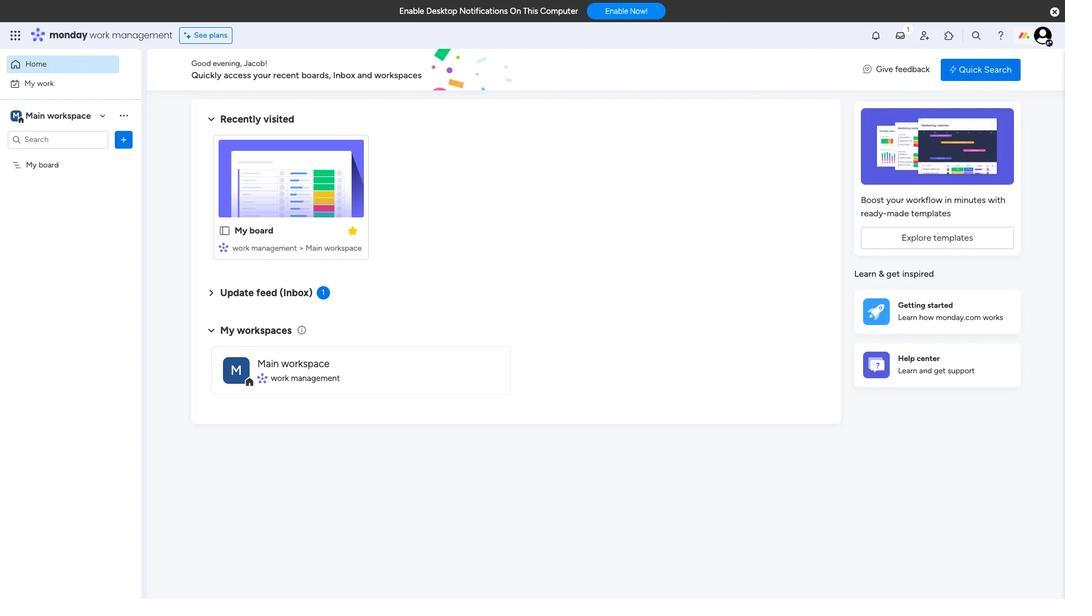 Task type: vqa. For each thing, say whether or not it's contained in the screenshot.
New Team field
no



Task type: describe. For each thing, give the bounding box(es) containing it.
1
[[322, 288, 325, 297]]

notifications
[[459, 6, 508, 16]]

work inside button
[[37, 78, 54, 88]]

1 horizontal spatial my board
[[235, 225, 273, 236]]

workspace selection element
[[11, 109, 93, 123]]

quickly
[[191, 70, 221, 80]]

0 vertical spatial learn
[[854, 268, 876, 279]]

jacob!
[[244, 59, 267, 68]]

work management
[[271, 373, 340, 383]]

update
[[220, 287, 254, 299]]

recent
[[273, 70, 299, 80]]

v2 bolt switch image
[[950, 64, 956, 76]]

explore templates button
[[861, 227, 1014, 249]]

my inside my work button
[[24, 78, 35, 88]]

workflow
[[906, 195, 943, 205]]

workspace image
[[223, 357, 250, 384]]

m for workspace icon
[[13, 111, 19, 120]]

monday.com
[[936, 313, 981, 322]]

minutes
[[954, 195, 986, 205]]

1 vertical spatial main
[[306, 244, 322, 253]]

give feedback
[[876, 64, 930, 74]]

templates inside button
[[934, 232, 973, 243]]

support
[[948, 366, 975, 376]]

getting started element
[[854, 289, 1021, 334]]

my inside my board list box
[[26, 160, 37, 169]]

0 vertical spatial management
[[112, 29, 172, 42]]

my right close my workspaces 'icon'
[[220, 324, 235, 337]]

help center learn and get support
[[898, 354, 975, 376]]

close my workspaces image
[[205, 324, 218, 337]]

with
[[988, 195, 1005, 205]]

enable for enable now!
[[605, 7, 628, 16]]

home button
[[7, 55, 119, 73]]

0 vertical spatial workspace
[[47, 110, 91, 121]]

invite members image
[[919, 30, 930, 41]]

visited
[[263, 113, 294, 125]]

learn for getting
[[898, 313, 917, 322]]

boards,
[[301, 70, 331, 80]]

v2 user feedback image
[[863, 63, 872, 76]]

access
[[224, 70, 251, 80]]

main workspace inside 'workspace selection' element
[[26, 110, 91, 121]]

and inside good evening, jacob! quickly access your recent boards, inbox and workspaces
[[357, 70, 372, 80]]

your inside good evening, jacob! quickly access your recent boards, inbox and workspaces
[[253, 70, 271, 80]]

Search in workspace field
[[23, 133, 93, 146]]

evening,
[[213, 59, 242, 68]]

2 vertical spatial main
[[257, 358, 279, 370]]

quick
[[959, 64, 982, 75]]

help
[[898, 354, 915, 363]]

1 horizontal spatial board
[[249, 225, 273, 236]]

enable now!
[[605, 7, 648, 16]]

select product image
[[10, 30, 21, 41]]

public board image
[[219, 225, 231, 237]]

computer
[[540, 6, 578, 16]]

templates inside boost your workflow in minutes with ready-made templates
[[911, 208, 951, 219]]

enable for enable desktop notifications on this computer
[[399, 6, 424, 16]]

recently visited
[[220, 113, 294, 125]]

boost your workflow in minutes with ready-made templates
[[861, 195, 1005, 219]]

in
[[945, 195, 952, 205]]



Task type: locate. For each thing, give the bounding box(es) containing it.
work right workspace image
[[271, 373, 289, 383]]

0 vertical spatial main
[[26, 110, 45, 121]]

enable left desktop at the left of page
[[399, 6, 424, 16]]

1 horizontal spatial and
[[919, 366, 932, 376]]

1 vertical spatial my board
[[235, 225, 273, 236]]

started
[[927, 301, 953, 310]]

0 vertical spatial my board
[[26, 160, 59, 169]]

explore templates
[[902, 232, 973, 243]]

0 vertical spatial your
[[253, 70, 271, 80]]

learn & get inspired
[[854, 268, 934, 279]]

main right >
[[306, 244, 322, 253]]

and down center
[[919, 366, 932, 376]]

enable left now!
[[605, 7, 628, 16]]

(inbox)
[[280, 287, 313, 299]]

help image
[[995, 30, 1006, 41]]

templates
[[911, 208, 951, 219], [934, 232, 973, 243]]

0 vertical spatial templates
[[911, 208, 951, 219]]

learn left &
[[854, 268, 876, 279]]

2 vertical spatial workspace
[[281, 358, 329, 370]]

open update feed (inbox) image
[[205, 286, 218, 300]]

my board list box
[[0, 153, 141, 324]]

0 vertical spatial workspaces
[[374, 70, 422, 80]]

monday work management
[[49, 29, 172, 42]]

jacob simon image
[[1034, 27, 1052, 44]]

templates down workflow
[[911, 208, 951, 219]]

and
[[357, 70, 372, 80], [919, 366, 932, 376]]

my right public board icon
[[235, 225, 247, 236]]

quick search
[[959, 64, 1012, 75]]

>
[[299, 244, 304, 253]]

get down center
[[934, 366, 946, 376]]

workspaces down update feed (inbox)
[[237, 324, 292, 337]]

good evening, jacob! quickly access your recent boards, inbox and workspaces
[[191, 59, 422, 80]]

notifications image
[[870, 30, 881, 41]]

apps image
[[944, 30, 955, 41]]

your down jacob!
[[253, 70, 271, 80]]

1 vertical spatial and
[[919, 366, 932, 376]]

management for work management > main workspace
[[251, 244, 297, 253]]

explore
[[902, 232, 931, 243]]

boost
[[861, 195, 884, 205]]

my work button
[[7, 75, 119, 92]]

your up made
[[886, 195, 904, 205]]

workspace image
[[11, 110, 22, 122]]

management for work management
[[291, 373, 340, 383]]

work down home in the left of the page
[[37, 78, 54, 88]]

m inside workspace icon
[[13, 111, 19, 120]]

workspace options image
[[118, 110, 129, 121]]

0 horizontal spatial m
[[13, 111, 19, 120]]

inspired
[[902, 268, 934, 279]]

learn for help
[[898, 366, 917, 376]]

0 horizontal spatial your
[[253, 70, 271, 80]]

2 horizontal spatial main
[[306, 244, 322, 253]]

plans
[[209, 31, 228, 40]]

learn down the help
[[898, 366, 917, 376]]

help center element
[[854, 343, 1021, 387]]

work
[[90, 29, 110, 42], [37, 78, 54, 88], [232, 244, 249, 253], [271, 373, 289, 383]]

1 vertical spatial board
[[249, 225, 273, 236]]

inbox
[[333, 70, 355, 80]]

options image
[[118, 134, 129, 145]]

my
[[24, 78, 35, 88], [26, 160, 37, 169], [235, 225, 247, 236], [220, 324, 235, 337]]

workspace up work management
[[281, 358, 329, 370]]

my workspaces
[[220, 324, 292, 337]]

home
[[26, 59, 47, 69]]

board down search in workspace field
[[39, 160, 59, 169]]

0 vertical spatial and
[[357, 70, 372, 80]]

my board inside list box
[[26, 160, 59, 169]]

my down search in workspace field
[[26, 160, 37, 169]]

main inside 'workspace selection' element
[[26, 110, 45, 121]]

see plans button
[[179, 27, 233, 44]]

inbox image
[[895, 30, 906, 41]]

see plans
[[194, 31, 228, 40]]

0 horizontal spatial my board
[[26, 160, 59, 169]]

workspace
[[47, 110, 91, 121], [324, 244, 362, 253], [281, 358, 329, 370]]

1 vertical spatial learn
[[898, 313, 917, 322]]

how
[[919, 313, 934, 322]]

option
[[0, 155, 141, 157]]

and right inbox
[[357, 70, 372, 80]]

now!
[[630, 7, 648, 16]]

your
[[253, 70, 271, 80], [886, 195, 904, 205]]

workspace down remove from favorites icon
[[324, 244, 362, 253]]

update feed (inbox)
[[220, 287, 313, 299]]

&
[[879, 268, 884, 279]]

desktop
[[426, 6, 457, 16]]

board right public board icon
[[249, 225, 273, 236]]

templates right explore
[[934, 232, 973, 243]]

getting started learn how monday.com works
[[898, 301, 1003, 322]]

monday
[[49, 29, 87, 42]]

your inside boost your workflow in minutes with ready-made templates
[[886, 195, 904, 205]]

1 vertical spatial your
[[886, 195, 904, 205]]

board
[[39, 160, 59, 169], [249, 225, 273, 236]]

work right monday in the top of the page
[[90, 29, 110, 42]]

recently
[[220, 113, 261, 125]]

1 horizontal spatial get
[[934, 366, 946, 376]]

0 horizontal spatial main workspace
[[26, 110, 91, 121]]

learn
[[854, 268, 876, 279], [898, 313, 917, 322], [898, 366, 917, 376]]

close recently visited image
[[205, 113, 218, 126]]

work management > main workspace
[[232, 244, 362, 253]]

1 vertical spatial workspaces
[[237, 324, 292, 337]]

0 vertical spatial main workspace
[[26, 110, 91, 121]]

learn inside help center learn and get support
[[898, 366, 917, 376]]

my down home in the left of the page
[[24, 78, 35, 88]]

get right &
[[886, 268, 900, 279]]

workspaces right inbox
[[374, 70, 422, 80]]

main right workspace icon
[[26, 110, 45, 121]]

main right workspace image
[[257, 358, 279, 370]]

1 vertical spatial templates
[[934, 232, 973, 243]]

0 horizontal spatial enable
[[399, 6, 424, 16]]

main workspace up work management
[[257, 358, 329, 370]]

0 vertical spatial get
[[886, 268, 900, 279]]

ready-
[[861, 208, 887, 219]]

get inside help center learn and get support
[[934, 366, 946, 376]]

1 image
[[903, 23, 913, 35]]

my board right public board icon
[[235, 225, 273, 236]]

getting
[[898, 301, 926, 310]]

quick search button
[[941, 59, 1021, 81]]

templates image image
[[864, 108, 1011, 185]]

board inside list box
[[39, 160, 59, 169]]

management
[[112, 29, 172, 42], [251, 244, 297, 253], [291, 373, 340, 383]]

and inside help center learn and get support
[[919, 366, 932, 376]]

my board
[[26, 160, 59, 169], [235, 225, 273, 236]]

remove from favorites image
[[347, 225, 358, 236]]

1 horizontal spatial main
[[257, 358, 279, 370]]

main workspace up search in workspace field
[[26, 110, 91, 121]]

my board down search in workspace field
[[26, 160, 59, 169]]

search everything image
[[971, 30, 982, 41]]

0 vertical spatial m
[[13, 111, 19, 120]]

this
[[523, 6, 538, 16]]

1 horizontal spatial enable
[[605, 7, 628, 16]]

1 horizontal spatial your
[[886, 195, 904, 205]]

1 vertical spatial management
[[251, 244, 297, 253]]

work up update
[[232, 244, 249, 253]]

good
[[191, 59, 211, 68]]

1 vertical spatial main workspace
[[257, 358, 329, 370]]

2 vertical spatial learn
[[898, 366, 917, 376]]

1 vertical spatial get
[[934, 366, 946, 376]]

0 horizontal spatial and
[[357, 70, 372, 80]]

1 vertical spatial workspace
[[324, 244, 362, 253]]

1 vertical spatial m
[[231, 362, 242, 378]]

1 horizontal spatial workspaces
[[374, 70, 422, 80]]

0 horizontal spatial board
[[39, 160, 59, 169]]

learn down the getting
[[898, 313, 917, 322]]

workspaces inside good evening, jacob! quickly access your recent boards, inbox and workspaces
[[374, 70, 422, 80]]

m inside workspace image
[[231, 362, 242, 378]]

search
[[984, 64, 1012, 75]]

center
[[917, 354, 940, 363]]

0 horizontal spatial workspaces
[[237, 324, 292, 337]]

1 horizontal spatial m
[[231, 362, 242, 378]]

get
[[886, 268, 900, 279], [934, 366, 946, 376]]

see
[[194, 31, 207, 40]]

m
[[13, 111, 19, 120], [231, 362, 242, 378]]

m for workspace image
[[231, 362, 242, 378]]

learn inside getting started learn how monday.com works
[[898, 313, 917, 322]]

main workspace
[[26, 110, 91, 121], [257, 358, 329, 370]]

feedback
[[895, 64, 930, 74]]

0 horizontal spatial get
[[886, 268, 900, 279]]

made
[[887, 208, 909, 219]]

enable now! button
[[587, 3, 666, 20]]

0 horizontal spatial main
[[26, 110, 45, 121]]

my work
[[24, 78, 54, 88]]

works
[[983, 313, 1003, 322]]

main
[[26, 110, 45, 121], [306, 244, 322, 253], [257, 358, 279, 370]]

workspace up search in workspace field
[[47, 110, 91, 121]]

2 vertical spatial management
[[291, 373, 340, 383]]

enable desktop notifications on this computer
[[399, 6, 578, 16]]

on
[[510, 6, 521, 16]]

1 horizontal spatial main workspace
[[257, 358, 329, 370]]

feed
[[256, 287, 277, 299]]

give
[[876, 64, 893, 74]]

enable inside button
[[605, 7, 628, 16]]

workspaces
[[374, 70, 422, 80], [237, 324, 292, 337]]

dapulse close image
[[1050, 7, 1060, 18]]

0 vertical spatial board
[[39, 160, 59, 169]]

enable
[[399, 6, 424, 16], [605, 7, 628, 16]]



